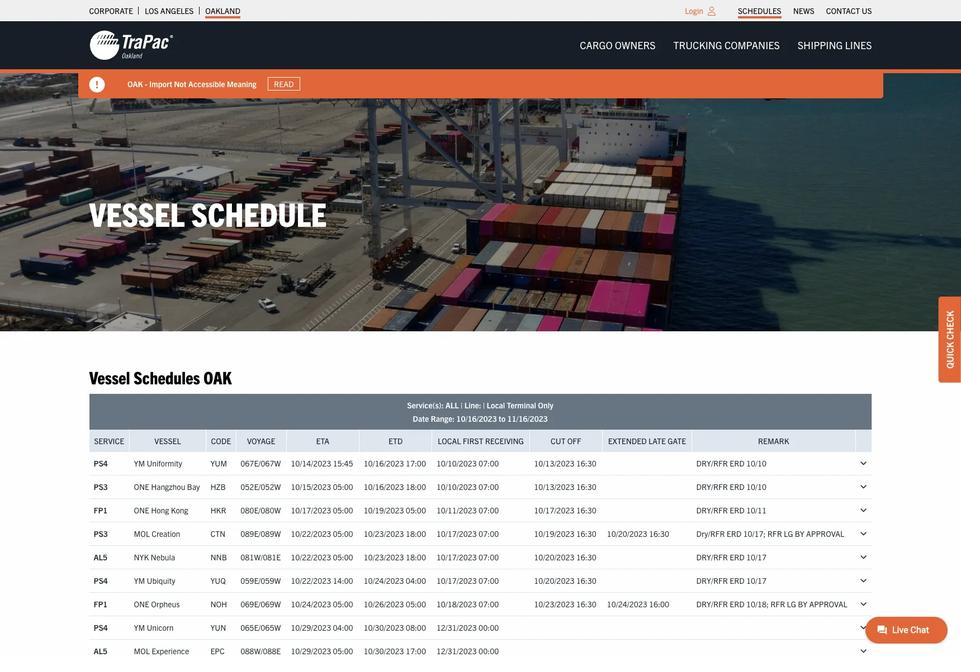 Task type: locate. For each thing, give the bounding box(es) containing it.
oak - import not accessible meaning
[[127, 79, 256, 89]]

12/31/2023 00:00 for 08:00
[[437, 623, 499, 633]]

10/23/2023 for 081w/081e
[[364, 553, 404, 563]]

1 10/22/2023 from the top
[[291, 529, 331, 540]]

1 horizontal spatial schedules
[[739, 6, 782, 16]]

12/31/2023 for 17:00
[[437, 647, 477, 657]]

0 vertical spatial 10/16/2023
[[457, 414, 497, 424]]

2 one from the top
[[134, 506, 149, 516]]

1 17:00 from the top
[[406, 459, 426, 469]]

solid image
[[89, 77, 105, 93]]

all
[[446, 400, 459, 411]]

off
[[568, 436, 582, 446]]

1 horizontal spatial local
[[487, 400, 505, 411]]

0 vertical spatial 04:00
[[406, 576, 426, 587]]

10/22/2023 05:00 for 089e/089w
[[291, 529, 353, 540]]

10/19/2023 down 10/16/2023 18:00
[[364, 506, 404, 516]]

0 vertical spatial 10/10/2023 07:00
[[437, 459, 499, 469]]

0 vertical spatial 17:00
[[406, 459, 426, 469]]

0 horizontal spatial oak
[[127, 79, 143, 89]]

10/22/2023 down 10/17/2023 05:00
[[291, 529, 331, 540]]

accessible
[[188, 79, 225, 89]]

10/17/2023 for 059e/059w
[[437, 576, 477, 587]]

0 vertical spatial 10/10/2023
[[437, 459, 477, 469]]

one left orpheus
[[134, 600, 149, 610]]

10/17/2023 for 089e/089w
[[437, 529, 477, 540]]

18:00 for 10/20/2023 16:30
[[406, 553, 426, 563]]

ym left unicorn
[[134, 623, 145, 633]]

10/22/2023 up 10/24/2023 05:00
[[291, 576, 331, 587]]

one orpheus
[[134, 600, 180, 610]]

nyk
[[134, 553, 149, 563]]

2 12/31/2023 from the top
[[437, 647, 477, 657]]

light image
[[708, 7, 716, 16]]

1 10/10/2023 from the top
[[437, 459, 477, 469]]

vessel for vessel schedules oak
[[89, 367, 130, 388]]

10/22/2023
[[291, 529, 331, 540], [291, 553, 331, 563], [291, 576, 331, 587]]

2 17:00 from the top
[[406, 647, 426, 657]]

1 vertical spatial 10/17
[[747, 576, 767, 587]]

1 vertical spatial 10/29/2023
[[291, 647, 331, 657]]

1 dry/rfr erd 10/10 from the top
[[697, 459, 767, 469]]

10/23/2023 18:00 down 10/19/2023 05:00
[[364, 529, 426, 540]]

4 07:00 from the top
[[479, 529, 499, 540]]

2 10/17 from the top
[[747, 576, 767, 587]]

1 10/17/2023 07:00 from the top
[[437, 529, 499, 540]]

0 vertical spatial 00:00
[[479, 623, 499, 633]]

04:00 up 10/26/2023 05:00
[[406, 576, 426, 587]]

10/29/2023 down 10/29/2023 04:00
[[291, 647, 331, 657]]

18:00 for 10/19/2023 16:30
[[406, 529, 426, 540]]

2 vertical spatial ps4
[[94, 623, 108, 633]]

0 vertical spatial ym
[[134, 459, 145, 469]]

0 vertical spatial local
[[487, 400, 505, 411]]

00:00
[[479, 623, 499, 633], [479, 647, 499, 657]]

1 vertical spatial 18:00
[[406, 529, 426, 540]]

1 10/10/2023 07:00 from the top
[[437, 459, 499, 469]]

10/17 down 10/17;
[[747, 553, 767, 563]]

10/20/2023 16:30 for 04:00
[[535, 576, 597, 587]]

1 10/13/2023 16:30 from the top
[[535, 459, 597, 469]]

1 vertical spatial dry/rfr erd 10/17
[[697, 576, 767, 587]]

2 10/22/2023 from the top
[[291, 553, 331, 563]]

2 vertical spatial 10/17/2023 07:00
[[437, 576, 499, 587]]

10/10/2023
[[437, 459, 477, 469], [437, 482, 477, 493]]

1 | from the left
[[461, 400, 463, 411]]

16:30 for 089e/089w
[[577, 529, 597, 540]]

10/20/2023 16:30 for 18:00
[[535, 553, 597, 563]]

1 vertical spatial ps3
[[94, 529, 108, 540]]

10/20/2023
[[607, 529, 648, 540], [535, 553, 575, 563], [535, 576, 575, 587]]

18:00
[[406, 482, 426, 493], [406, 529, 426, 540], [406, 553, 426, 563]]

5 07:00 from the top
[[479, 553, 499, 563]]

0 vertical spatial mol
[[134, 529, 150, 540]]

10/16/2023 down the line:
[[457, 414, 497, 424]]

lines
[[846, 39, 873, 51]]

los angeles
[[145, 6, 194, 16]]

2 10/23/2023 18:00 from the top
[[364, 553, 426, 563]]

1 18:00 from the top
[[406, 482, 426, 493]]

1 vertical spatial 10/17/2023 07:00
[[437, 553, 499, 563]]

1 vertical spatial approval
[[810, 600, 848, 610]]

1 vertical spatial 10/10/2023 07:00
[[437, 482, 499, 493]]

0 horizontal spatial 04:00
[[333, 623, 353, 633]]

fp1
[[94, 506, 108, 516], [94, 600, 108, 610]]

10/16/2023
[[457, 414, 497, 424], [364, 459, 404, 469], [364, 482, 404, 493]]

17:00 down 08:00
[[406, 647, 426, 657]]

1 vertical spatial lg
[[787, 600, 797, 610]]

10/13/2023 16:30 up 10/17/2023 16:30
[[535, 482, 597, 493]]

1 horizontal spatial |
[[483, 400, 485, 411]]

1 07:00 from the top
[[479, 459, 499, 469]]

0 vertical spatial lg
[[784, 529, 794, 540]]

erd for 067e/067w
[[730, 459, 745, 469]]

10/10
[[747, 459, 767, 469], [747, 482, 767, 493]]

dry/rfr erd 10/17 down dry/rfr
[[697, 553, 767, 563]]

0 horizontal spatial 10/19/2023
[[364, 506, 404, 516]]

dry/rfr
[[697, 529, 725, 540]]

1 vertical spatial 04:00
[[333, 623, 353, 633]]

2 dry/rfr erd 10/10 from the top
[[697, 482, 767, 493]]

2 10/10 from the top
[[747, 482, 767, 493]]

10/20/2023 16:30
[[607, 529, 670, 540], [535, 553, 597, 563], [535, 576, 597, 587]]

0 vertical spatial one
[[134, 482, 149, 493]]

1 00:00 from the top
[[479, 623, 499, 633]]

1 ym from the top
[[134, 459, 145, 469]]

experience
[[152, 647, 189, 657]]

10/19/2023
[[364, 506, 404, 516], [535, 529, 575, 540]]

2 dry/rfr erd 10/17 from the top
[[697, 576, 767, 587]]

2 00:00 from the top
[[479, 647, 499, 657]]

2 vertical spatial 10/16/2023
[[364, 482, 404, 493]]

1 vertical spatial 10/23/2023 18:00
[[364, 553, 426, 563]]

6 dry/rfr from the top
[[697, 600, 728, 610]]

05:00
[[333, 482, 353, 493], [333, 506, 353, 516], [406, 506, 426, 516], [333, 529, 353, 540], [333, 553, 353, 563], [333, 600, 353, 610], [406, 600, 426, 610], [333, 647, 353, 657]]

dry/rfr erd 10/17 up '10/18;'
[[697, 576, 767, 587]]

1 vertical spatial 10/20/2023
[[535, 553, 575, 563]]

2 vertical spatial 18:00
[[406, 553, 426, 563]]

banner
[[0, 21, 962, 98]]

1 dry/rfr erd 10/17 from the top
[[697, 553, 767, 563]]

10/16/2023 18:00
[[364, 482, 426, 493]]

3 ps4 from the top
[[94, 623, 108, 633]]

1 ps3 from the top
[[94, 482, 108, 493]]

07:00 for 089e/089w
[[479, 529, 499, 540]]

05:00 down 10/15/2023 05:00
[[333, 506, 353, 516]]

by right 10/17;
[[795, 529, 805, 540]]

1 horizontal spatial 10/19/2023
[[535, 529, 575, 540]]

banner containing cargo owners
[[0, 21, 962, 98]]

0 vertical spatial al5
[[94, 553, 107, 563]]

meaning
[[227, 79, 256, 89]]

yun
[[211, 623, 226, 633]]

10/10 down remark
[[747, 459, 767, 469]]

1 12/31/2023 from the top
[[437, 623, 477, 633]]

1 vertical spatial by
[[799, 600, 808, 610]]

2 dry/rfr from the top
[[697, 482, 728, 493]]

10/10 up 10/11
[[747, 482, 767, 493]]

not
[[174, 79, 186, 89]]

10/30/2023 down 10/26/2023
[[364, 623, 404, 633]]

10/10/2023 up 10/11/2023
[[437, 482, 477, 493]]

1 10/30/2023 from the top
[[364, 623, 404, 633]]

dry/rfr
[[697, 459, 728, 469], [697, 482, 728, 493], [697, 506, 728, 516], [697, 553, 728, 563], [697, 576, 728, 587], [697, 600, 728, 610]]

10/13/2023 for 10/16/2023 17:00
[[535, 459, 575, 469]]

10/13/2023 down cut
[[535, 459, 575, 469]]

menu bar down "light" image
[[571, 34, 881, 57]]

1 horizontal spatial 10/24/2023
[[364, 576, 404, 587]]

12/31/2023
[[437, 623, 477, 633], [437, 647, 477, 657]]

dry/rfr erd 10/10 for 10/16/2023 18:00
[[697, 482, 767, 493]]

5 dry/rfr from the top
[[697, 576, 728, 587]]

10/24/2023 up 10/29/2023 04:00
[[291, 600, 331, 610]]

07:00 for 069e/069w
[[479, 600, 499, 610]]

10/17/2023 07:00 for 059e/059w
[[437, 576, 499, 587]]

1 mol from the top
[[134, 529, 150, 540]]

0 vertical spatial by
[[795, 529, 805, 540]]

0 vertical spatial 18:00
[[406, 482, 426, 493]]

4 dry/rfr from the top
[[697, 553, 728, 563]]

07:00
[[479, 459, 499, 469], [479, 482, 499, 493], [479, 506, 499, 516], [479, 529, 499, 540], [479, 553, 499, 563], [479, 576, 499, 587], [479, 600, 499, 610]]

10/20/2023 for 10/23/2023 18:00
[[535, 553, 575, 563]]

10/23/2023 16:30
[[535, 600, 597, 610]]

10/13/2023 up 10/17/2023 16:30
[[535, 482, 575, 493]]

05:00 for 080e/080w
[[333, 506, 353, 516]]

2 mol from the top
[[134, 647, 150, 657]]

2 vertical spatial 10/20/2023 16:30
[[535, 576, 597, 587]]

corporate link
[[89, 3, 133, 18]]

1 vertical spatial schedules
[[134, 367, 200, 388]]

0 vertical spatial approval
[[807, 529, 845, 540]]

ym left ubiquity
[[134, 576, 145, 587]]

ps4 left ym ubiquity
[[94, 576, 108, 587]]

18:00 down 10/19/2023 05:00
[[406, 529, 426, 540]]

1 vertical spatial vessel
[[89, 367, 130, 388]]

3 07:00 from the top
[[479, 506, 499, 516]]

10/10/2023 down first
[[437, 459, 477, 469]]

0 vertical spatial dry/rfr erd 10/17
[[697, 553, 767, 563]]

1 vertical spatial fp1
[[94, 600, 108, 610]]

10/17
[[747, 553, 767, 563], [747, 576, 767, 587]]

dry/rfr for 10/19/2023 05:00
[[697, 506, 728, 516]]

07:00 for 059e/059w
[[479, 576, 499, 587]]

1 horizontal spatial oak
[[204, 367, 232, 388]]

10/16/2023 down etd
[[364, 459, 404, 469]]

to
[[499, 414, 506, 424]]

2 vertical spatial one
[[134, 600, 149, 610]]

10/24/2023 16:00
[[607, 600, 670, 610]]

2 fp1 from the top
[[94, 600, 108, 610]]

ps4
[[94, 459, 108, 469], [94, 576, 108, 587], [94, 623, 108, 633]]

dry/rfr erd 10/17 for 10/23/2023 18:00
[[697, 553, 767, 563]]

2 ym from the top
[[134, 576, 145, 587]]

2 vertical spatial ym
[[134, 623, 145, 633]]

05:00 down 10/29/2023 04:00
[[333, 647, 353, 657]]

0 vertical spatial 10/29/2023
[[291, 623, 331, 633]]

local down "range:" on the bottom left of the page
[[438, 436, 461, 446]]

16:30 left 10/24/2023 16:00
[[577, 600, 597, 610]]

10/17/2023 05:00
[[291, 506, 353, 516]]

1 al5 from the top
[[94, 553, 107, 563]]

rfr right 10/17;
[[768, 529, 783, 540]]

04:00 up the '10/29/2023 05:00'
[[333, 623, 353, 633]]

2 10/17/2023 07:00 from the top
[[437, 553, 499, 563]]

hong
[[151, 506, 169, 516]]

2 10/30/2023 from the top
[[364, 647, 404, 657]]

10/17/2023 07:00 for 081w/081e
[[437, 553, 499, 563]]

range:
[[431, 414, 455, 424]]

10/11/2023 07:00
[[437, 506, 499, 516]]

2 10/13/2023 16:30 from the top
[[535, 482, 597, 493]]

10/23/2023 18:00 for 089e/089w
[[364, 529, 426, 540]]

mol for mol experience
[[134, 647, 150, 657]]

local inside the service(s): all | line: | local terminal only date range: 10/16/2023 to 11/16/2023
[[487, 400, 505, 411]]

al5 for mol experience
[[94, 647, 107, 657]]

16:30
[[577, 459, 597, 469], [577, 482, 597, 493], [577, 506, 597, 516], [577, 529, 597, 540], [650, 529, 670, 540], [577, 553, 597, 563], [577, 576, 597, 587], [577, 600, 597, 610]]

18:00 up 10/24/2023 04:00
[[406, 553, 426, 563]]

1 vertical spatial 10/10
[[747, 482, 767, 493]]

16:30 left dry/rfr
[[650, 529, 670, 540]]

7 07:00 from the top
[[479, 600, 499, 610]]

10/13/2023 16:30 down 'cut off'
[[535, 459, 597, 469]]

local
[[487, 400, 505, 411], [438, 436, 461, 446]]

3 one from the top
[[134, 600, 149, 610]]

by for 10/17;
[[795, 529, 805, 540]]

-
[[145, 79, 147, 89]]

16:30 up 10/19/2023 16:30
[[577, 506, 597, 516]]

1 vertical spatial al5
[[94, 647, 107, 657]]

1 fp1 from the top
[[94, 506, 108, 516]]

10/17 for 10/24/2023 04:00
[[747, 576, 767, 587]]

1 vertical spatial one
[[134, 506, 149, 516]]

2 10/10/2023 from the top
[[437, 482, 477, 493]]

16:30 up '10/23/2023 16:30'
[[577, 576, 597, 587]]

| right "all"
[[461, 400, 463, 411]]

16:30 for 080e/080w
[[577, 506, 597, 516]]

1 horizontal spatial 04:00
[[406, 576, 426, 587]]

17:00 up 10/16/2023 18:00
[[406, 459, 426, 469]]

by
[[795, 529, 805, 540], [799, 600, 808, 610]]

3 10/17/2023 07:00 from the top
[[437, 576, 499, 587]]

1 10/13/2023 from the top
[[535, 459, 575, 469]]

al5 for nyk nebula
[[94, 553, 107, 563]]

2 10/13/2023 from the top
[[535, 482, 575, 493]]

10/13/2023
[[535, 459, 575, 469], [535, 482, 575, 493]]

ym left the uniformity
[[134, 459, 145, 469]]

1 ps4 from the top
[[94, 459, 108, 469]]

0 vertical spatial 10/13/2023 16:30
[[535, 459, 597, 469]]

10/24/2023 up 10/26/2023
[[364, 576, 404, 587]]

erd for 081w/081e
[[730, 553, 745, 563]]

10/13/2023 for 10/16/2023 18:00
[[535, 482, 575, 493]]

0 vertical spatial 10/17/2023 07:00
[[437, 529, 499, 540]]

0 horizontal spatial schedules
[[134, 367, 200, 388]]

069e/069w
[[241, 600, 281, 610]]

10/16/2023 17:00
[[364, 459, 426, 469]]

080e/080w
[[241, 506, 281, 516]]

ym ubiquity
[[134, 576, 175, 587]]

lg right 10/17;
[[784, 529, 794, 540]]

lg right '10/18;'
[[787, 600, 797, 610]]

1 10/22/2023 05:00 from the top
[[291, 529, 353, 540]]

04:00
[[406, 576, 426, 587], [333, 623, 353, 633]]

0 vertical spatial 10/10
[[747, 459, 767, 469]]

1 vertical spatial 10/19/2023
[[535, 529, 575, 540]]

10/26/2023 05:00
[[364, 600, 426, 610]]

service(s): all | line: | local terminal only date range: 10/16/2023 to 11/16/2023
[[407, 400, 554, 424]]

1 one from the top
[[134, 482, 149, 493]]

menu bar
[[733, 3, 878, 18], [571, 34, 881, 57]]

0 vertical spatial ps3
[[94, 482, 108, 493]]

one for one orpheus
[[134, 600, 149, 610]]

2 ps3 from the top
[[94, 529, 108, 540]]

one left hangzhou at the bottom of page
[[134, 482, 149, 493]]

1 dry/rfr from the top
[[697, 459, 728, 469]]

05:00 up 14:00
[[333, 553, 353, 563]]

1 vertical spatial 17:00
[[406, 647, 426, 657]]

10/17/2023 07:00
[[437, 529, 499, 540], [437, 553, 499, 563], [437, 576, 499, 587]]

1 vertical spatial 10/22/2023
[[291, 553, 331, 563]]

10/24/2023 left 16:00
[[607, 600, 648, 610]]

18:00 down 10/16/2023 17:00 on the left
[[406, 482, 426, 493]]

05:00 down '15:45'
[[333, 482, 353, 493]]

10/29/2023 for 10/29/2023 04:00
[[291, 623, 331, 633]]

0 vertical spatial rfr
[[768, 529, 783, 540]]

04:00 for 10/29/2023 04:00
[[333, 623, 353, 633]]

0 vertical spatial 12/31/2023
[[437, 623, 477, 633]]

10/22/2023 05:00 for 081w/081e
[[291, 553, 353, 563]]

mol down "ym unicorn"
[[134, 647, 150, 657]]

16:30 up 10/17/2023 16:30
[[577, 482, 597, 493]]

10/19/2023 down 10/17/2023 16:30
[[535, 529, 575, 540]]

065e/065w
[[241, 623, 281, 633]]

1 vertical spatial 10/30/2023
[[364, 647, 404, 657]]

1 vertical spatial 10/20/2023 16:30
[[535, 553, 597, 563]]

6 07:00 from the top
[[479, 576, 499, 587]]

0 vertical spatial 10/13/2023
[[535, 459, 575, 469]]

10/10/2023 07:00 up "10/11/2023 07:00"
[[437, 482, 499, 493]]

0 vertical spatial vessel
[[89, 193, 185, 234]]

schedules
[[739, 6, 782, 16], [134, 367, 200, 388]]

2 horizontal spatial 10/24/2023
[[607, 600, 648, 610]]

10/13/2023 16:30 for 18:00
[[535, 482, 597, 493]]

05:00 for 089e/089w
[[333, 529, 353, 540]]

al5
[[94, 553, 107, 563], [94, 647, 107, 657]]

1 vertical spatial menu bar
[[571, 34, 881, 57]]

ps4 left "ym unicorn"
[[94, 623, 108, 633]]

0 vertical spatial 10/23/2023
[[364, 529, 404, 540]]

vessel for vessel schedule
[[89, 193, 185, 234]]

10/24/2023 for 10/24/2023 05:00
[[291, 600, 331, 610]]

cut
[[551, 436, 566, 446]]

088w/088e
[[241, 647, 281, 657]]

only
[[538, 400, 554, 411]]

15:45
[[333, 459, 353, 469]]

1 vertical spatial 10/13/2023 16:30
[[535, 482, 597, 493]]

0 vertical spatial 10/23/2023 18:00
[[364, 529, 426, 540]]

1 10/23/2023 18:00 from the top
[[364, 529, 426, 540]]

2 ps4 from the top
[[94, 576, 108, 587]]

corporate
[[89, 6, 133, 16]]

2 vertical spatial 10/22/2023
[[291, 576, 331, 587]]

0 vertical spatial fp1
[[94, 506, 108, 516]]

10/30/2023 down 10/30/2023 08:00
[[364, 647, 404, 657]]

18:00 for 10/13/2023 16:30
[[406, 482, 426, 493]]

0 horizontal spatial |
[[461, 400, 463, 411]]

menu bar up shipping
[[733, 3, 878, 18]]

10/23/2023 18:00 up 10/24/2023 04:00
[[364, 553, 426, 563]]

12/31/2023 for 08:00
[[437, 623, 477, 633]]

hkr
[[211, 506, 226, 516]]

0 vertical spatial 10/22/2023 05:00
[[291, 529, 353, 540]]

16:30 down 10/17/2023 16:30
[[577, 529, 597, 540]]

05:00 for 069e/069w
[[333, 600, 353, 610]]

1 10/29/2023 from the top
[[291, 623, 331, 633]]

1 vertical spatial rfr
[[771, 600, 786, 610]]

1 10/10 from the top
[[747, 459, 767, 469]]

check
[[945, 311, 956, 340]]

10/20/2023 for 10/24/2023 04:00
[[535, 576, 575, 587]]

bay
[[187, 482, 200, 493]]

ubiquity
[[147, 576, 175, 587]]

3 dry/rfr from the top
[[697, 506, 728, 516]]

2 07:00 from the top
[[479, 482, 499, 493]]

10/10/2023 07:00 down first
[[437, 459, 499, 469]]

3 10/22/2023 from the top
[[291, 576, 331, 587]]

05:00 down 14:00
[[333, 600, 353, 610]]

first
[[463, 436, 484, 446]]

0 vertical spatial 10/19/2023
[[364, 506, 404, 516]]

0 vertical spatial 10/30/2023
[[364, 623, 404, 633]]

1 vertical spatial 10/23/2023
[[364, 553, 404, 563]]

1 vertical spatial mol
[[134, 647, 150, 657]]

1 vertical spatial 12/31/2023
[[437, 647, 477, 657]]

dry/rfr erd 10/10
[[697, 459, 767, 469], [697, 482, 767, 493]]

0 horizontal spatial 10/24/2023
[[291, 600, 331, 610]]

10/22/2023 05:00 down 10/17/2023 05:00
[[291, 529, 353, 540]]

rfr right '10/18;'
[[771, 600, 786, 610]]

erd for 059e/059w
[[730, 576, 745, 587]]

| right the line:
[[483, 400, 485, 411]]

10/29/2023 up the '10/29/2023 05:00'
[[291, 623, 331, 633]]

approval for dry/rfr erd 10/18; rfr lg by approval
[[810, 600, 848, 610]]

3 ym from the top
[[134, 623, 145, 633]]

2 18:00 from the top
[[406, 529, 426, 540]]

1 vertical spatial 00:00
[[479, 647, 499, 657]]

16:30 down 10/19/2023 16:30
[[577, 553, 597, 563]]

08:00
[[406, 623, 426, 633]]

by right '10/18;'
[[799, 600, 808, 610]]

mol
[[134, 529, 150, 540], [134, 647, 150, 657]]

1 vertical spatial dry/rfr erd 10/10
[[697, 482, 767, 493]]

16:30 down off
[[577, 459, 597, 469]]

1 vertical spatial ym
[[134, 576, 145, 587]]

1 10/17 from the top
[[747, 553, 767, 563]]

remark
[[759, 436, 790, 446]]

2 vertical spatial 10/20/2023
[[535, 576, 575, 587]]

10/16/2023 up 10/19/2023 05:00
[[364, 482, 404, 493]]

2 12/31/2023 00:00 from the top
[[437, 647, 499, 657]]

05:00 down 10/17/2023 05:00
[[333, 529, 353, 540]]

import
[[149, 79, 172, 89]]

07:00 for 067e/067w
[[479, 459, 499, 469]]

1 vertical spatial 10/16/2023
[[364, 459, 404, 469]]

trucking companies link
[[665, 34, 789, 57]]

receiving
[[485, 436, 524, 446]]

0 vertical spatial 12/31/2023 00:00
[[437, 623, 499, 633]]

10/22/2023 up 10/22/2023 14:00
[[291, 553, 331, 563]]

0 vertical spatial 10/22/2023
[[291, 529, 331, 540]]

2 vertical spatial 10/23/2023
[[535, 600, 575, 610]]

17:00 for 10/16/2023 17:00
[[406, 459, 426, 469]]

10/22/2023 05:00 up 10/22/2023 14:00
[[291, 553, 353, 563]]

cut off
[[551, 436, 582, 446]]

oakland
[[206, 6, 241, 16]]

12/31/2023 00:00
[[437, 623, 499, 633], [437, 647, 499, 657]]

10/17 up '10/18;'
[[747, 576, 767, 587]]

2 10/10/2023 07:00 from the top
[[437, 482, 499, 493]]

fp1 for one hong kong
[[94, 506, 108, 516]]

10/22/2023 for 081w/081e
[[291, 553, 331, 563]]

ps4 down service
[[94, 459, 108, 469]]

10/16/2023 for 10/16/2023 18:00
[[364, 482, 404, 493]]

ps4 for ym unicorn
[[94, 623, 108, 633]]

10/18/2023
[[437, 600, 477, 610]]

2 10/22/2023 05:00 from the top
[[291, 553, 353, 563]]

nebula
[[151, 553, 175, 563]]

1 vertical spatial 10/13/2023
[[535, 482, 575, 493]]

1 12/31/2023 00:00 from the top
[[437, 623, 499, 633]]

local up to
[[487, 400, 505, 411]]

2 al5 from the top
[[94, 647, 107, 657]]

one left hong
[[134, 506, 149, 516]]

mol up nyk
[[134, 529, 150, 540]]

1 vertical spatial 10/10/2023
[[437, 482, 477, 493]]

0 vertical spatial 10/17
[[747, 553, 767, 563]]

0 vertical spatial dry/rfr erd 10/10
[[697, 459, 767, 469]]

2 10/29/2023 from the top
[[291, 647, 331, 657]]

3 18:00 from the top
[[406, 553, 426, 563]]

10/22/2023 for 059e/059w
[[291, 576, 331, 587]]

10/29/2023 for 10/29/2023 05:00
[[291, 647, 331, 657]]



Task type: describe. For each thing, give the bounding box(es) containing it.
ps4 for ym ubiquity
[[94, 576, 108, 587]]

lg for 10/18;
[[787, 600, 797, 610]]

17:00 for 10/30/2023 17:00
[[406, 647, 426, 657]]

voyage
[[247, 436, 275, 446]]

contact us link
[[827, 3, 873, 18]]

067e/067w
[[241, 459, 281, 469]]

erd for 089e/089w
[[727, 529, 742, 540]]

extended late gate
[[609, 436, 687, 446]]

erd for 080e/080w
[[730, 506, 745, 516]]

uniformity
[[147, 459, 182, 469]]

quick
[[945, 342, 956, 369]]

rfr for 10/18;
[[771, 600, 786, 610]]

cargo owners
[[580, 39, 656, 51]]

10/10/2023 for 18:00
[[437, 482, 477, 493]]

1 vertical spatial oak
[[204, 367, 232, 388]]

10/17;
[[744, 529, 766, 540]]

10/19/2023 05:00
[[364, 506, 426, 516]]

oakland link
[[206, 3, 241, 18]]

10/30/2023 for 10/30/2023 08:00
[[364, 623, 404, 633]]

contact
[[827, 6, 861, 16]]

10/30/2023 08:00
[[364, 623, 426, 633]]

14:00
[[333, 576, 353, 587]]

0 horizontal spatial local
[[438, 436, 461, 446]]

0 vertical spatial 10/20/2023 16:30
[[607, 529, 670, 540]]

16:30 for 067e/067w
[[577, 459, 597, 469]]

dry/rfr erd 10/17; rfr lg by approval
[[697, 529, 845, 540]]

16:30 for 052e/052w
[[577, 482, 597, 493]]

081w/081e
[[241, 553, 281, 563]]

10/14/2023 15:45
[[291, 459, 353, 469]]

05:00 down 10/16/2023 18:00
[[406, 506, 426, 516]]

ym for ym unicorn
[[134, 623, 145, 633]]

16:30 for 069e/069w
[[577, 600, 597, 610]]

shipping lines
[[798, 39, 873, 51]]

cargo
[[580, 39, 613, 51]]

10/13/2023 16:30 for 17:00
[[535, 459, 597, 469]]

10/24/2023 for 10/24/2023 04:00
[[364, 576, 404, 587]]

ps4 for ym uniformity
[[94, 459, 108, 469]]

052e/052w
[[241, 482, 281, 493]]

10/19/2023 for 10/19/2023 05:00
[[364, 506, 404, 516]]

0 vertical spatial 10/20/2023
[[607, 529, 648, 540]]

10/23/2023 18:00 for 081w/081e
[[364, 553, 426, 563]]

oakland image
[[89, 30, 173, 61]]

10/30/2023 17:00
[[364, 647, 426, 657]]

service(s):
[[407, 400, 444, 411]]

05:00 for 088w/088e
[[333, 647, 353, 657]]

00:00 for 17:00
[[479, 647, 499, 657]]

10/17 for 10/23/2023 18:00
[[747, 553, 767, 563]]

mol creation
[[134, 529, 180, 540]]

16:00
[[650, 600, 670, 610]]

service
[[94, 436, 124, 446]]

news link
[[794, 3, 815, 18]]

cargo owners link
[[571, 34, 665, 57]]

12/31/2023 00:00 for 17:00
[[437, 647, 499, 657]]

00:00 for 08:00
[[479, 623, 499, 633]]

ym for ym uniformity
[[134, 459, 145, 469]]

10/10 for 10/16/2023 18:00
[[747, 482, 767, 493]]

10/23/2023 for 089e/089w
[[364, 529, 404, 540]]

contact us
[[827, 6, 873, 16]]

trucking companies
[[674, 39, 780, 51]]

line:
[[465, 400, 482, 411]]

ps3 for mol creation
[[94, 529, 108, 540]]

read
[[274, 79, 294, 89]]

erd for 052e/052w
[[730, 482, 745, 493]]

orpheus
[[151, 600, 180, 610]]

vessel schedules oak
[[89, 367, 232, 388]]

ym unicorn
[[134, 623, 174, 633]]

yum
[[211, 459, 227, 469]]

hangzhou
[[151, 482, 185, 493]]

10/22/2023 14:00
[[291, 576, 353, 587]]

lg for 10/17;
[[784, 529, 794, 540]]

mol experience
[[134, 647, 189, 657]]

one hangzhou bay
[[134, 482, 200, 493]]

16:30 for 081w/081e
[[577, 553, 597, 563]]

ym for ym ubiquity
[[134, 576, 145, 587]]

one for one hangzhou bay
[[134, 482, 149, 493]]

dry/rfr for 10/16/2023 18:00
[[697, 482, 728, 493]]

news
[[794, 6, 815, 16]]

approval for dry/rfr erd 10/17; rfr lg by approval
[[807, 529, 845, 540]]

2 | from the left
[[483, 400, 485, 411]]

05:00 for 052e/052w
[[333, 482, 353, 493]]

10/30/2023 for 10/30/2023 17:00
[[364, 647, 404, 657]]

dry/rfr erd 10/17 for 10/24/2023 04:00
[[697, 576, 767, 587]]

dry/rfr erd 10/18; rfr lg by approval
[[697, 600, 848, 610]]

dry/rfr for 10/23/2023 18:00
[[697, 553, 728, 563]]

10/18;
[[747, 600, 769, 610]]

local first receiving
[[438, 436, 524, 446]]

los
[[145, 6, 159, 16]]

10/24/2023 for 10/24/2023 16:00
[[607, 600, 648, 610]]

10/19/2023 for 10/19/2023 16:30
[[535, 529, 575, 540]]

dry/rfr for 10/24/2023 04:00
[[697, 576, 728, 587]]

by for 10/18;
[[799, 600, 808, 610]]

10/17/2023 for 081w/081e
[[437, 553, 477, 563]]

10/16/2023 inside the service(s): all | line: | local terminal only date range: 10/16/2023 to 11/16/2023
[[457, 414, 497, 424]]

2 vertical spatial vessel
[[155, 436, 181, 446]]

angeles
[[160, 6, 194, 16]]

kong
[[171, 506, 188, 516]]

gate
[[668, 436, 687, 446]]

10/17/2023 07:00 for 089e/089w
[[437, 529, 499, 540]]

10/15/2023 05:00
[[291, 482, 353, 493]]

ps3 for one hangzhou bay
[[94, 482, 108, 493]]

one hong kong
[[134, 506, 188, 516]]

10/10/2023 07:00 for 18:00
[[437, 482, 499, 493]]

vessel schedule
[[89, 193, 327, 234]]

noh
[[211, 600, 227, 610]]

07:00 for 080e/080w
[[479, 506, 499, 516]]

login link
[[686, 6, 704, 16]]

unicorn
[[147, 623, 174, 633]]

05:00 up 08:00
[[406, 600, 426, 610]]

dry/rfr for 10/26/2023 05:00
[[697, 600, 728, 610]]

los angeles link
[[145, 3, 194, 18]]

menu bar containing schedules
[[733, 3, 878, 18]]

ym uniformity
[[134, 459, 182, 469]]

epc
[[211, 647, 225, 657]]

dry/rfr erd 10/11
[[697, 506, 767, 516]]

04:00 for 10/24/2023 04:00
[[406, 576, 426, 587]]

0 vertical spatial schedules
[[739, 6, 782, 16]]

terminal
[[507, 400, 537, 411]]

10/10/2023 07:00 for 17:00
[[437, 459, 499, 469]]

10/10/2023 for 17:00
[[437, 459, 477, 469]]

16:30 for 059e/059w
[[577, 576, 597, 587]]

hzb
[[211, 482, 226, 493]]

extended
[[609, 436, 647, 446]]

10/22/2023 for 089e/089w
[[291, 529, 331, 540]]

10/10 for 10/16/2023 17:00
[[747, 459, 767, 469]]

owners
[[615, 39, 656, 51]]

10/24/2023 05:00
[[291, 600, 353, 610]]

dry/rfr for 10/16/2023 17:00
[[697, 459, 728, 469]]

quick check link
[[939, 297, 962, 383]]

rfr for 10/17;
[[768, 529, 783, 540]]

code
[[211, 436, 231, 446]]

creation
[[152, 529, 180, 540]]

read link
[[268, 77, 300, 91]]

schedule
[[192, 193, 327, 234]]

10/11/2023
[[437, 506, 477, 516]]

etd
[[389, 436, 403, 446]]

10/24/2023 04:00
[[364, 576, 426, 587]]

10/26/2023
[[364, 600, 404, 610]]

059e/059w
[[241, 576, 281, 587]]

shipping lines link
[[789, 34, 881, 57]]

menu bar containing cargo owners
[[571, 34, 881, 57]]

10/18/2023 07:00
[[437, 600, 499, 610]]

10/15/2023
[[291, 482, 331, 493]]

07:00 for 052e/052w
[[479, 482, 499, 493]]

10/16/2023 for 10/16/2023 17:00
[[364, 459, 404, 469]]



Task type: vqa. For each thing, say whether or not it's contained in the screenshot.
&
no



